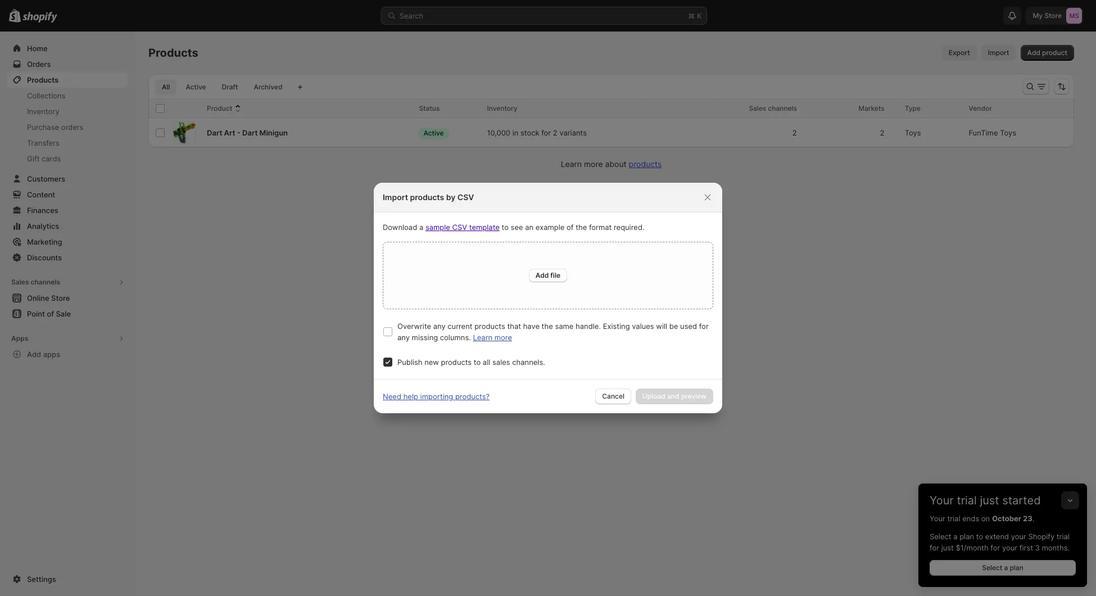Task type: locate. For each thing, give the bounding box(es) containing it.
draft link
[[215, 79, 245, 95]]

your inside your trial just started "dropdown button"
[[930, 494, 954, 507]]

import right export
[[988, 48, 1010, 57]]

plan inside select a plan "link"
[[1010, 563, 1024, 572]]

more left about
[[584, 159, 603, 169]]

markets
[[859, 104, 885, 112]]

1 vertical spatial sales
[[11, 278, 29, 286]]

to up $1/month
[[977, 532, 984, 541]]

0 horizontal spatial channels
[[31, 278, 60, 286]]

your
[[930, 494, 954, 507], [930, 514, 946, 523]]

3
[[1035, 543, 1040, 552]]

a inside the 'select a plan to extend your shopify trial for just $1/month for your first 3 months.'
[[954, 532, 958, 541]]

learn
[[561, 159, 582, 169], [473, 333, 493, 342]]

1 vertical spatial channels
[[31, 278, 60, 286]]

trial left ends
[[948, 514, 961, 523]]

dart left the art
[[207, 128, 222, 137]]

art
[[224, 128, 235, 137]]

⌘
[[689, 11, 695, 20]]

0 horizontal spatial the
[[542, 322, 553, 331]]

0 vertical spatial just
[[980, 494, 1000, 507]]

archived link
[[247, 79, 289, 95]]

1 horizontal spatial import
[[988, 48, 1010, 57]]

0 horizontal spatial a
[[419, 223, 424, 232]]

select inside the 'select a plan to extend your shopify trial for just $1/month for your first 3 months.'
[[930, 532, 952, 541]]

products
[[629, 159, 662, 169], [410, 192, 444, 202], [475, 322, 505, 331], [441, 358, 472, 367]]

1 vertical spatial your
[[930, 514, 946, 523]]

your for your trial ends on october 23 .
[[930, 514, 946, 523]]

the right of
[[576, 223, 587, 232]]

the right have
[[542, 322, 553, 331]]

more for learn more
[[495, 333, 512, 342]]

more
[[584, 159, 603, 169], [495, 333, 512, 342]]

inventory inside "link"
[[27, 107, 59, 116]]

home
[[27, 44, 48, 53]]

trial up ends
[[957, 494, 977, 507]]

for
[[542, 128, 551, 137], [699, 322, 709, 331], [930, 543, 940, 552], [991, 543, 1001, 552]]

plan up $1/month
[[960, 532, 975, 541]]

0 horizontal spatial dart
[[207, 128, 222, 137]]

to left all
[[474, 358, 481, 367]]

2 horizontal spatial to
[[977, 532, 984, 541]]

active right the all
[[186, 83, 206, 91]]

1 horizontal spatial select
[[982, 563, 1003, 572]]

required.
[[614, 223, 645, 232]]

sample
[[426, 223, 450, 232]]

1 horizontal spatial just
[[980, 494, 1000, 507]]

products inside products link
[[27, 75, 59, 84]]

0 vertical spatial products
[[148, 46, 198, 60]]

the
[[576, 223, 587, 232], [542, 322, 553, 331]]

a for csv
[[419, 223, 424, 232]]

archived
[[254, 83, 283, 91]]

1 vertical spatial trial
[[948, 514, 961, 523]]

0 vertical spatial any
[[433, 322, 446, 331]]

1 your from the top
[[930, 494, 954, 507]]

0 horizontal spatial learn
[[473, 333, 493, 342]]

1 vertical spatial just
[[942, 543, 954, 552]]

add left product
[[1028, 48, 1041, 57]]

just
[[980, 494, 1000, 507], [942, 543, 954, 552]]

0 horizontal spatial add
[[27, 350, 41, 359]]

a left sample
[[419, 223, 424, 232]]

plan
[[960, 532, 975, 541], [1010, 563, 1024, 572]]

0 vertical spatial sales
[[749, 104, 767, 112]]

import inside button
[[988, 48, 1010, 57]]

learn more
[[473, 333, 512, 342]]

products up the all
[[148, 46, 198, 60]]

active inside active link
[[186, 83, 206, 91]]

by
[[446, 192, 456, 202]]

product
[[207, 104, 232, 112]]

0 vertical spatial add
[[1028, 48, 1041, 57]]

products right new
[[441, 358, 472, 367]]

your trial just started button
[[919, 484, 1087, 507]]

1 vertical spatial to
[[474, 358, 481, 367]]

1 vertical spatial select
[[982, 563, 1003, 572]]

a up $1/month
[[954, 532, 958, 541]]

add left apps
[[27, 350, 41, 359]]

0 vertical spatial plan
[[960, 532, 975, 541]]

1 horizontal spatial channels
[[768, 104, 797, 112]]

sales inside button
[[11, 278, 29, 286]]

1 horizontal spatial inventory
[[487, 104, 518, 112]]

first
[[1020, 543, 1033, 552]]

same
[[555, 322, 574, 331]]

plan inside the 'select a plan to extend your shopify trial for just $1/month for your first 3 months.'
[[960, 532, 975, 541]]

csv right sample
[[452, 223, 467, 232]]

2 vertical spatial to
[[977, 532, 984, 541]]

0 horizontal spatial products
[[27, 75, 59, 84]]

0 horizontal spatial plan
[[960, 532, 975, 541]]

1 vertical spatial any
[[398, 333, 410, 342]]

import
[[988, 48, 1010, 57], [383, 192, 408, 202]]

1 horizontal spatial dart
[[242, 128, 258, 137]]

any down overwrite
[[398, 333, 410, 342]]

for right used on the bottom of page
[[699, 322, 709, 331]]

your inside your trial just started element
[[930, 514, 946, 523]]

0 vertical spatial sales channels
[[749, 104, 797, 112]]

1 vertical spatial active
[[424, 128, 444, 137]]

more down that
[[495, 333, 512, 342]]

inventory up the 'purchase'
[[27, 107, 59, 116]]

2 toys from the left
[[1000, 128, 1017, 137]]

1 horizontal spatial a
[[954, 532, 958, 541]]

dart art - dart minigun image
[[173, 122, 196, 143]]

1 horizontal spatial plan
[[1010, 563, 1024, 572]]

toys down type at top
[[905, 128, 921, 137]]

select down the 'select a plan to extend your shopify trial for just $1/month for your first 3 months.'
[[982, 563, 1003, 572]]

funtime toys
[[969, 128, 1017, 137]]

1 vertical spatial a
[[954, 532, 958, 541]]

1 vertical spatial import
[[383, 192, 408, 202]]

0 vertical spatial the
[[576, 223, 587, 232]]

variants
[[560, 128, 587, 137]]

inventory inside button
[[487, 104, 518, 112]]

2 horizontal spatial add
[[1028, 48, 1041, 57]]

products
[[148, 46, 198, 60], [27, 75, 59, 84]]

discounts link
[[7, 250, 128, 265]]

import for import products by csv
[[383, 192, 408, 202]]

1 horizontal spatial sales
[[749, 104, 767, 112]]

0 vertical spatial active
[[186, 83, 206, 91]]

1 horizontal spatial more
[[584, 159, 603, 169]]

0 horizontal spatial active
[[186, 83, 206, 91]]

learn inside import products by csv dialog
[[473, 333, 493, 342]]

2 horizontal spatial a
[[1005, 563, 1008, 572]]

0 horizontal spatial toys
[[905, 128, 921, 137]]

apps button
[[7, 331, 128, 346]]

10,000
[[487, 128, 511, 137]]

0 vertical spatial select
[[930, 532, 952, 541]]

more inside import products by csv dialog
[[495, 333, 512, 342]]

channels inside button
[[31, 278, 60, 286]]

discounts
[[27, 253, 62, 262]]

cancel button
[[596, 389, 631, 404]]

0 vertical spatial learn
[[561, 159, 582, 169]]

trial for just
[[957, 494, 977, 507]]

2 vertical spatial trial
[[1057, 532, 1070, 541]]

0 horizontal spatial import
[[383, 192, 408, 202]]

import inside dialog
[[383, 192, 408, 202]]

0 horizontal spatial inventory
[[27, 107, 59, 116]]

inventory up the 10,000
[[487, 104, 518, 112]]

csv right by
[[458, 192, 474, 202]]

1 vertical spatial learn
[[473, 333, 493, 342]]

0 horizontal spatial just
[[942, 543, 954, 552]]

0 horizontal spatial more
[[495, 333, 512, 342]]

products link
[[7, 72, 128, 88]]

current
[[448, 322, 473, 331]]

tab list
[[153, 79, 292, 95]]

1 horizontal spatial learn
[[561, 159, 582, 169]]

your up first
[[1011, 532, 1027, 541]]

0 vertical spatial your
[[1011, 532, 1027, 541]]

october
[[992, 514, 1022, 523]]

active down status
[[424, 128, 444, 137]]

csv for sample
[[452, 223, 467, 232]]

a inside import products by csv dialog
[[419, 223, 424, 232]]

all
[[483, 358, 491, 367]]

1 vertical spatial add
[[536, 271, 549, 279]]

product button
[[207, 103, 244, 114]]

to for publish new products to all sales channels.
[[474, 358, 481, 367]]

2 dart from the left
[[242, 128, 258, 137]]

products up learn more link
[[475, 322, 505, 331]]

just up the on
[[980, 494, 1000, 507]]

1 vertical spatial plan
[[1010, 563, 1024, 572]]

trial up months.
[[1057, 532, 1070, 541]]

just inside the 'select a plan to extend your shopify trial for just $1/month for your first 3 months.'
[[942, 543, 954, 552]]

learn up all
[[473, 333, 493, 342]]

0 horizontal spatial select
[[930, 532, 952, 541]]

will
[[656, 322, 668, 331]]

0 horizontal spatial any
[[398, 333, 410, 342]]

0 horizontal spatial sales
[[11, 278, 29, 286]]

products right about
[[629, 159, 662, 169]]

channels
[[768, 104, 797, 112], [31, 278, 60, 286]]

home link
[[7, 40, 128, 56]]

collections link
[[7, 88, 128, 103]]

add for add product
[[1028, 48, 1041, 57]]

started
[[1003, 494, 1041, 507]]

add inside add apps button
[[27, 350, 41, 359]]

2 vertical spatial a
[[1005, 563, 1008, 572]]

a down the 'select a plan to extend your shopify trial for just $1/month for your first 3 months.'
[[1005, 563, 1008, 572]]

0 vertical spatial import
[[988, 48, 1010, 57]]

active
[[186, 83, 206, 91], [424, 128, 444, 137]]

2 vertical spatial add
[[27, 350, 41, 359]]

toys right funtime
[[1000, 128, 1017, 137]]

1 dart from the left
[[207, 128, 222, 137]]

0 horizontal spatial to
[[474, 358, 481, 367]]

0 horizontal spatial sales channels
[[11, 278, 60, 286]]

0 vertical spatial more
[[584, 159, 603, 169]]

1 vertical spatial more
[[495, 333, 512, 342]]

plan down first
[[1010, 563, 1024, 572]]

1 vertical spatial sales channels
[[11, 278, 60, 286]]

2 your from the top
[[930, 514, 946, 523]]

that
[[507, 322, 521, 331]]

0 vertical spatial csv
[[458, 192, 474, 202]]

select down your trial ends on october 23 .
[[930, 532, 952, 541]]

add product
[[1028, 48, 1068, 57]]

help
[[404, 392, 418, 401]]

1 vertical spatial csv
[[452, 223, 467, 232]]

sales
[[749, 104, 767, 112], [11, 278, 29, 286]]

learn down variants
[[561, 159, 582, 169]]

your up your trial ends on october 23 .
[[930, 494, 954, 507]]

1 vertical spatial the
[[542, 322, 553, 331]]

to inside the 'select a plan to extend your shopify trial for just $1/month for your first 3 months.'
[[977, 532, 984, 541]]

to for select a plan to extend your shopify trial for just $1/month for your first 3 months.
[[977, 532, 984, 541]]

add apps
[[27, 350, 60, 359]]

your
[[1011, 532, 1027, 541], [1003, 543, 1018, 552]]

1 horizontal spatial toys
[[1000, 128, 1017, 137]]

select
[[930, 532, 952, 541], [982, 563, 1003, 572]]

any up missing
[[433, 322, 446, 331]]

add inside add product link
[[1028, 48, 1041, 57]]

add left file
[[536, 271, 549, 279]]

0 vertical spatial channels
[[768, 104, 797, 112]]

columns.
[[440, 333, 471, 342]]

search
[[400, 11, 424, 20]]

1 horizontal spatial active
[[424, 128, 444, 137]]

extend
[[986, 532, 1009, 541]]

your left first
[[1003, 543, 1018, 552]]

tab list containing all
[[153, 79, 292, 95]]

trial inside "dropdown button"
[[957, 494, 977, 507]]

a
[[419, 223, 424, 232], [954, 532, 958, 541], [1005, 563, 1008, 572]]

your left ends
[[930, 514, 946, 523]]

a inside "link"
[[1005, 563, 1008, 572]]

1 horizontal spatial add
[[536, 271, 549, 279]]

select inside "link"
[[982, 563, 1003, 572]]

sales channels
[[749, 104, 797, 112], [11, 278, 60, 286]]

1 horizontal spatial to
[[502, 223, 509, 232]]

just left $1/month
[[942, 543, 954, 552]]

import up download
[[383, 192, 408, 202]]

dart
[[207, 128, 222, 137], [242, 128, 258, 137]]

1 vertical spatial products
[[27, 75, 59, 84]]

0 vertical spatial your
[[930, 494, 954, 507]]

add inside import products by csv dialog
[[536, 271, 549, 279]]

sales
[[493, 358, 510, 367]]

all
[[162, 83, 170, 91]]

to
[[502, 223, 509, 232], [474, 358, 481, 367], [977, 532, 984, 541]]

products up collections
[[27, 75, 59, 84]]

to left see
[[502, 223, 509, 232]]

dart right - at the top
[[242, 128, 258, 137]]

0 vertical spatial trial
[[957, 494, 977, 507]]

0 vertical spatial a
[[419, 223, 424, 232]]



Task type: describe. For each thing, give the bounding box(es) containing it.
select for select a plan to extend your shopify trial for just $1/month for your first 3 months.
[[930, 532, 952, 541]]

vendor button
[[969, 103, 1004, 114]]

format
[[589, 223, 612, 232]]

k
[[697, 11, 702, 20]]

export
[[949, 48, 970, 57]]

used
[[680, 322, 697, 331]]

for down 'extend' at the right of page
[[991, 543, 1001, 552]]

1 toys from the left
[[905, 128, 921, 137]]

have
[[523, 322, 540, 331]]

type
[[905, 104, 921, 112]]

type button
[[905, 103, 932, 114]]

import products by csv
[[383, 192, 474, 202]]

⌘ k
[[689, 11, 702, 20]]

download
[[383, 223, 417, 232]]

publish new products to all sales channels.
[[398, 358, 545, 367]]

overwrite any current products that have the same handle. existing values will be used for any missing columns.
[[398, 322, 709, 342]]

overwrite
[[398, 322, 431, 331]]

inventory link
[[7, 103, 128, 119]]

trial for ends
[[948, 514, 961, 523]]

ends
[[963, 514, 980, 523]]

need
[[383, 392, 401, 401]]

23
[[1023, 514, 1033, 523]]

settings link
[[7, 571, 128, 587]]

learn for learn more
[[473, 333, 493, 342]]

1 vertical spatial your
[[1003, 543, 1018, 552]]

vendor
[[969, 104, 992, 112]]

need help importing products?
[[383, 392, 490, 401]]

inventory button
[[487, 103, 529, 114]]

plan for select a plan to extend your shopify trial for just $1/month for your first 3 months.
[[960, 532, 975, 541]]

$1/month
[[956, 543, 989, 552]]

your trial just started
[[930, 494, 1041, 507]]

dart art - dart minigun
[[207, 128, 288, 137]]

cancel
[[602, 392, 625, 400]]

for inside overwrite any current products that have the same handle. existing values will be used for any missing columns.
[[699, 322, 709, 331]]

add for add file
[[536, 271, 549, 279]]

status
[[419, 104, 440, 112]]

publish
[[398, 358, 423, 367]]

example
[[536, 223, 565, 232]]

import for import
[[988, 48, 1010, 57]]

your trial just started element
[[919, 513, 1087, 587]]

gift
[[27, 154, 40, 163]]

stock
[[521, 128, 540, 137]]

apps
[[43, 350, 60, 359]]

values
[[632, 322, 654, 331]]

handle.
[[576, 322, 601, 331]]

need help importing products? link
[[383, 392, 490, 401]]

just inside "dropdown button"
[[980, 494, 1000, 507]]

be
[[670, 322, 678, 331]]

your trial ends on october 23 .
[[930, 514, 1035, 523]]

products link
[[629, 159, 662, 169]]

add for add apps
[[27, 350, 41, 359]]

select a plan
[[982, 563, 1024, 572]]

products left by
[[410, 192, 444, 202]]

10,000 in stock for 2 variants
[[487, 128, 587, 137]]

channels.
[[512, 358, 545, 367]]

months.
[[1042, 543, 1070, 552]]

inventory for the inventory button
[[487, 104, 518, 112]]

transfers
[[27, 138, 59, 147]]

sales channels inside button
[[11, 278, 60, 286]]

transfers link
[[7, 135, 128, 151]]

product
[[1043, 48, 1068, 57]]

products inside overwrite any current products that have the same handle. existing values will be used for any missing columns.
[[475, 322, 505, 331]]

file
[[551, 271, 561, 279]]

purchase
[[27, 123, 59, 132]]

all button
[[155, 79, 177, 95]]

import button
[[982, 45, 1016, 61]]

an
[[525, 223, 534, 232]]

shopify image
[[23, 12, 57, 23]]

select for select a plan
[[982, 563, 1003, 572]]

new
[[425, 358, 439, 367]]

inventory for inventory "link"
[[27, 107, 59, 116]]

2
[[553, 128, 558, 137]]

orders
[[61, 123, 83, 132]]

draft
[[222, 83, 238, 91]]

shopify
[[1029, 532, 1055, 541]]

learn more link
[[473, 333, 512, 342]]

cards
[[42, 154, 61, 163]]

about
[[605, 159, 627, 169]]

0 vertical spatial to
[[502, 223, 509, 232]]

import products by csv dialog
[[0, 183, 1096, 413]]

1 horizontal spatial sales channels
[[749, 104, 797, 112]]

learn for learn more about products
[[561, 159, 582, 169]]

download a sample csv template to see an example of the format required.
[[383, 223, 645, 232]]

.
[[1033, 514, 1035, 523]]

your for your trial just started
[[930, 494, 954, 507]]

see
[[511, 223, 523, 232]]

purchase orders
[[27, 123, 83, 132]]

1 horizontal spatial products
[[148, 46, 198, 60]]

the inside overwrite any current products that have the same handle. existing values will be used for any missing columns.
[[542, 322, 553, 331]]

dart art - dart minigun link
[[207, 127, 288, 138]]

trial inside the 'select a plan to extend your shopify trial for just $1/month for your first 3 months.'
[[1057, 532, 1070, 541]]

for left 2
[[542, 128, 551, 137]]

1 horizontal spatial the
[[576, 223, 587, 232]]

add apps button
[[7, 346, 128, 362]]

of
[[567, 223, 574, 232]]

settings
[[27, 575, 56, 584]]

a for to
[[954, 532, 958, 541]]

minigun
[[260, 128, 288, 137]]

1 horizontal spatial any
[[433, 322, 446, 331]]

learn more about products
[[561, 159, 662, 169]]

active link
[[179, 79, 213, 95]]

purchase orders link
[[7, 119, 128, 135]]

apps
[[11, 334, 28, 342]]

for left $1/month
[[930, 543, 940, 552]]

select a plan to extend your shopify trial for just $1/month for your first 3 months.
[[930, 532, 1070, 552]]

importing
[[420, 392, 453, 401]]

more for learn more about products
[[584, 159, 603, 169]]

in
[[513, 128, 519, 137]]

csv for by
[[458, 192, 474, 202]]

sales channels button
[[7, 274, 128, 290]]

existing
[[603, 322, 630, 331]]

plan for select a plan
[[1010, 563, 1024, 572]]



Task type: vqa. For each thing, say whether or not it's contained in the screenshot.
the right Sales
yes



